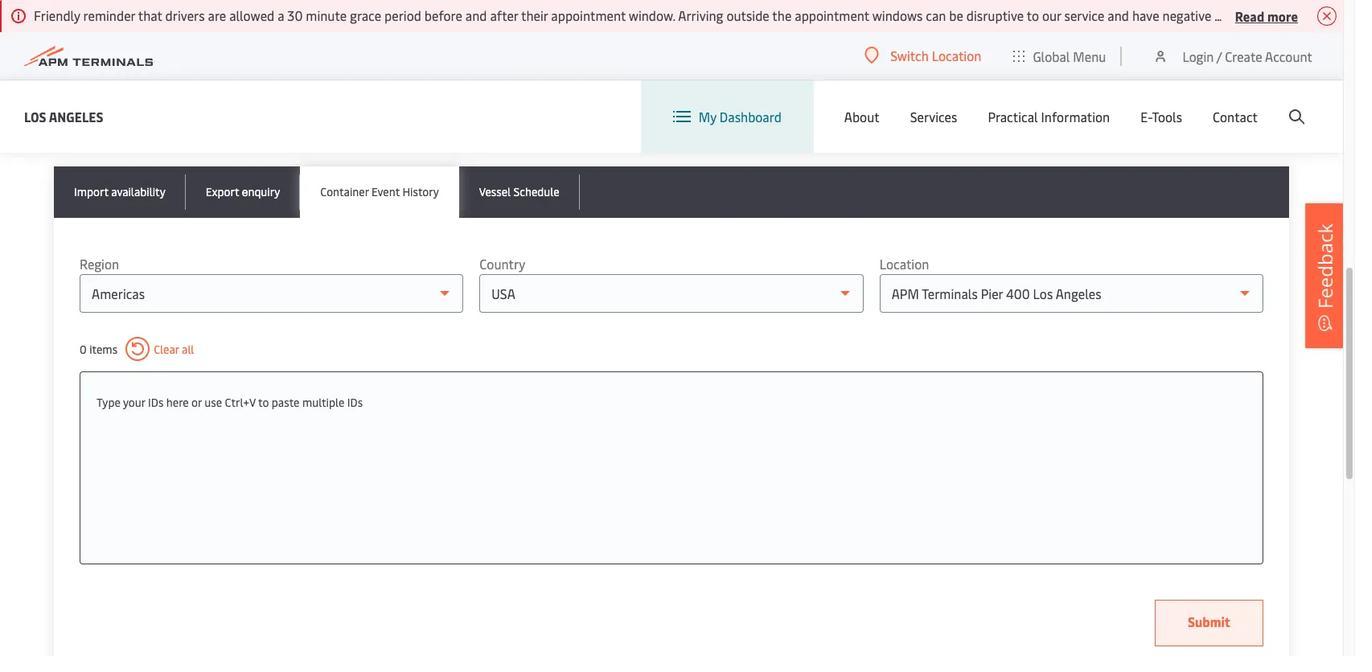 Task type: locate. For each thing, give the bounding box(es) containing it.
change
[[230, 113, 272, 130]]

after
[[490, 6, 518, 24]]

close alert image
[[1317, 6, 1337, 26]]

the inside search again enter additional containers, or change the location to search at a different terminal.
[[275, 113, 294, 130]]

angeles
[[49, 107, 103, 125]]

and left have
[[1108, 6, 1129, 24]]

1 horizontal spatial or
[[215, 113, 227, 130]]

to left search
[[347, 113, 359, 130]]

drivers left are
[[165, 6, 205, 24]]

2 vertical spatial to
[[258, 395, 269, 410]]

0 horizontal spatial drivers
[[165, 6, 205, 24]]

1 horizontal spatial the
[[772, 6, 792, 24]]

items
[[89, 341, 118, 357]]

1 horizontal spatial and
[[1108, 6, 1129, 24]]

search
[[362, 113, 400, 130]]

clear
[[154, 341, 179, 357]]

tools
[[1152, 108, 1182, 125]]

global menu button
[[998, 32, 1122, 80]]

1 horizontal spatial ids
[[347, 395, 363, 410]]

еnquiry
[[242, 184, 280, 199]]

to
[[1027, 6, 1039, 24], [347, 113, 359, 130], [258, 395, 269, 410]]

1 vertical spatial or
[[191, 395, 202, 410]]

allowed
[[229, 6, 274, 24]]

tab list
[[54, 166, 1289, 218]]

a
[[278, 6, 284, 24], [1351, 6, 1355, 24], [417, 113, 424, 130]]

ids
[[148, 395, 164, 410], [347, 395, 363, 410]]

1 horizontal spatial appointment
[[795, 6, 869, 24]]

type your ids here or use ctrl+v to paste multiple ids
[[97, 395, 363, 410]]

0 vertical spatial location
[[932, 47, 981, 64]]

1 horizontal spatial to
[[347, 113, 359, 130]]

and
[[465, 6, 487, 24], [1108, 6, 1129, 24]]

0 horizontal spatial the
[[275, 113, 294, 130]]

submit
[[1188, 613, 1230, 631]]

appointment right their
[[551, 6, 626, 24]]

switch location button
[[865, 47, 981, 64]]

and left after
[[465, 6, 487, 24]]

export еnquiry
[[206, 184, 280, 199]]

the
[[772, 6, 792, 24], [275, 113, 294, 130]]

global menu
[[1033, 47, 1106, 65]]

ids right "your"
[[148, 395, 164, 410]]

import
[[74, 184, 108, 199]]

0 horizontal spatial appointment
[[551, 6, 626, 24]]

minute
[[306, 6, 347, 24]]

or left change
[[215, 113, 227, 130]]

0 horizontal spatial ids
[[148, 395, 164, 410]]

friendly
[[34, 6, 80, 24]]

tab list containing import availability
[[54, 166, 1289, 218]]

global
[[1033, 47, 1070, 65]]

1 vertical spatial to
[[347, 113, 359, 130]]

2 horizontal spatial a
[[1351, 6, 1355, 24]]

read more button
[[1235, 6, 1298, 26]]

friendly reminder that drivers are allowed a 30 minute grace period before and after their appointment window. arriving outside the appointment windows can be disruptive to our service and have negative impacts on drivers who a
[[34, 6, 1355, 24]]

grace
[[350, 6, 381, 24]]

0 horizontal spatial location
[[880, 255, 929, 273]]

reminder
[[83, 6, 135, 24]]

be
[[949, 6, 963, 24]]

switch location
[[890, 47, 981, 64]]

export еnquiry button
[[186, 166, 300, 218]]

appointment left windows
[[795, 6, 869, 24]]

to inside search again enter additional containers, or change the location to search at a different terminal.
[[347, 113, 359, 130]]

container event history
[[320, 184, 439, 199]]

2 horizontal spatial to
[[1027, 6, 1039, 24]]

drivers
[[165, 6, 205, 24], [1281, 6, 1321, 24]]

ids right multiple
[[347, 395, 363, 410]]

our
[[1042, 6, 1061, 24]]

terminal.
[[481, 113, 533, 130]]

service
[[1064, 6, 1105, 24]]

1 horizontal spatial drivers
[[1281, 6, 1321, 24]]

enter
[[54, 113, 85, 130]]

the right change
[[275, 113, 294, 130]]

1 vertical spatial location
[[880, 255, 929, 273]]

impacts
[[1215, 6, 1260, 24]]

or
[[215, 113, 227, 130], [191, 395, 202, 410]]

drivers right on
[[1281, 6, 1321, 24]]

0 vertical spatial or
[[215, 113, 227, 130]]

a right 'at'
[[417, 113, 424, 130]]

1 horizontal spatial a
[[417, 113, 424, 130]]

again
[[127, 77, 180, 108]]

paste
[[272, 395, 300, 410]]

container
[[320, 184, 369, 199]]

/
[[1217, 47, 1222, 65]]

los
[[24, 107, 46, 125]]

or left the use
[[191, 395, 202, 410]]

negative
[[1163, 6, 1212, 24]]

a inside search again enter additional containers, or change the location to search at a different terminal.
[[417, 113, 424, 130]]

a left 30
[[278, 6, 284, 24]]

location
[[932, 47, 981, 64], [880, 255, 929, 273]]

to left paste
[[258, 395, 269, 410]]

the right outside in the top right of the page
[[772, 6, 792, 24]]

a right who
[[1351, 6, 1355, 24]]

1 vertical spatial the
[[275, 113, 294, 130]]

submit button
[[1155, 600, 1263, 647]]

1 ids from the left
[[148, 395, 164, 410]]

containers,
[[149, 113, 212, 130]]

to left our
[[1027, 6, 1039, 24]]

or inside search again enter additional containers, or change the location to search at a different terminal.
[[215, 113, 227, 130]]

arriving
[[678, 6, 723, 24]]

container event history button
[[300, 166, 459, 218]]

0 horizontal spatial or
[[191, 395, 202, 410]]

1 appointment from the left
[[551, 6, 626, 24]]

appointment
[[551, 6, 626, 24], [795, 6, 869, 24]]

0 horizontal spatial and
[[465, 6, 487, 24]]

before
[[424, 6, 462, 24]]

0 items
[[80, 341, 118, 357]]

who
[[1324, 6, 1348, 24]]



Task type: vqa. For each thing, say whether or not it's contained in the screenshot.
the middle THE TERMINALS
no



Task type: describe. For each thing, give the bounding box(es) containing it.
use
[[205, 395, 222, 410]]

login / create account link
[[1153, 32, 1313, 80]]

1 drivers from the left
[[165, 6, 205, 24]]

here
[[166, 395, 189, 410]]

can
[[926, 6, 946, 24]]

contact
[[1213, 108, 1258, 125]]

e-
[[1141, 108, 1152, 125]]

period
[[384, 6, 421, 24]]

0
[[80, 341, 87, 357]]

switch
[[890, 47, 929, 64]]

availability
[[111, 184, 165, 199]]

e-tools button
[[1141, 80, 1182, 153]]

practical
[[988, 108, 1038, 125]]

different
[[427, 113, 478, 130]]

1 and from the left
[[465, 6, 487, 24]]

30
[[287, 6, 303, 24]]

country
[[480, 255, 525, 273]]

their
[[521, 6, 548, 24]]

information
[[1041, 108, 1110, 125]]

search again enter additional containers, or change the location to search at a different terminal.
[[54, 77, 533, 130]]

clear all
[[154, 341, 194, 357]]

your
[[123, 395, 145, 410]]

import availability button
[[54, 166, 186, 218]]

2 drivers from the left
[[1281, 6, 1321, 24]]

feedback
[[1312, 223, 1338, 309]]

vessel schedule
[[479, 184, 560, 199]]

login / create account
[[1183, 47, 1313, 65]]

window.
[[629, 6, 675, 24]]

clear all button
[[126, 337, 194, 361]]

import availability
[[74, 184, 165, 199]]

disruptive
[[966, 6, 1024, 24]]

0 vertical spatial to
[[1027, 6, 1039, 24]]

are
[[208, 6, 226, 24]]

vessel schedule button
[[459, 166, 580, 218]]

ctrl+v
[[225, 395, 256, 410]]

read more
[[1235, 7, 1298, 25]]

practical information
[[988, 108, 1110, 125]]

export
[[206, 184, 239, 199]]

search
[[54, 77, 121, 108]]

2 ids from the left
[[347, 395, 363, 410]]

0 vertical spatial the
[[772, 6, 792, 24]]

0 horizontal spatial to
[[258, 395, 269, 410]]

that
[[138, 6, 162, 24]]

outside
[[727, 6, 769, 24]]

1 horizontal spatial location
[[932, 47, 981, 64]]

vessel
[[479, 184, 511, 199]]

account
[[1265, 47, 1313, 65]]

region
[[80, 255, 119, 273]]

2 appointment from the left
[[795, 6, 869, 24]]

2 and from the left
[[1108, 6, 1129, 24]]

los angeles link
[[24, 107, 103, 127]]

additional
[[88, 113, 146, 130]]

login
[[1183, 47, 1214, 65]]

read
[[1235, 7, 1264, 25]]

type
[[97, 395, 120, 410]]

feedback button
[[1305, 203, 1345, 348]]

location
[[297, 113, 344, 130]]

0 horizontal spatial a
[[278, 6, 284, 24]]

menu
[[1073, 47, 1106, 65]]

on
[[1264, 6, 1278, 24]]

event
[[372, 184, 400, 199]]

more
[[1267, 7, 1298, 25]]

create
[[1225, 47, 1262, 65]]

contact button
[[1213, 80, 1258, 153]]

practical information button
[[988, 80, 1110, 153]]

schedule
[[514, 184, 560, 199]]

windows
[[872, 6, 923, 24]]

at
[[403, 113, 414, 130]]

los angeles
[[24, 107, 103, 125]]

all
[[182, 341, 194, 357]]

have
[[1132, 6, 1159, 24]]

e-tools
[[1141, 108, 1182, 125]]



